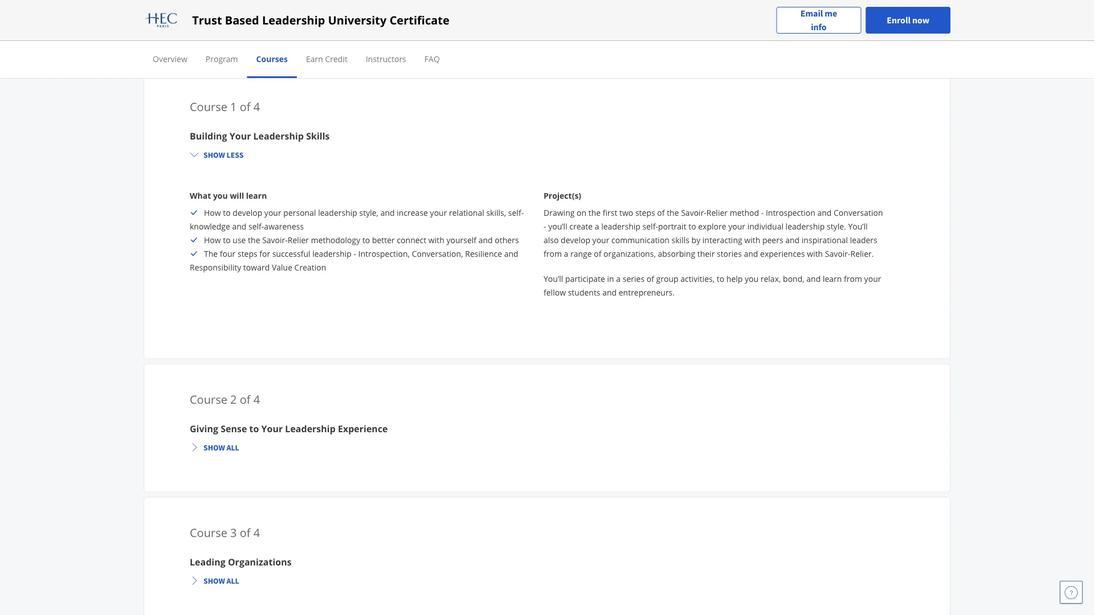 Task type: locate. For each thing, give the bounding box(es) containing it.
2 horizontal spatial with
[[808, 249, 824, 260]]

and down others
[[504, 249, 519, 260]]

0 horizontal spatial savoir-
[[262, 235, 288, 246]]

0 vertical spatial you
[[213, 191, 228, 202]]

develop inside how to develop your personal leadership style, and increase your relational skills, self- knowledge and self-awareness
[[233, 208, 262, 219]]

0 vertical spatial you'll
[[849, 222, 868, 232]]

to left better
[[363, 235, 370, 246]]

course left 3
[[190, 526, 227, 542]]

conversation
[[834, 208, 884, 219]]

your
[[265, 208, 282, 219], [430, 208, 447, 219], [729, 222, 746, 232], [593, 235, 610, 246], [865, 274, 882, 285]]

to inside drawing on the first two steps of the savoir-relier method - introspection and conversation - you'll create a leadership self-portrait to explore your individual leadership style. you'll also develop your communication skills by interacting with peers and inspirational leaders from a range of organizations, absorbing their stories and experiences with savoir-relier.
[[689, 222, 697, 232]]

organizations,
[[604, 249, 656, 260]]

of right "range"
[[594, 249, 602, 260]]

1 vertical spatial a
[[564, 249, 569, 260]]

show all button down leading
[[185, 572, 244, 592]]

all
[[227, 443, 239, 453], [227, 577, 239, 587]]

0 vertical spatial how
[[204, 208, 221, 219]]

a right create
[[595, 222, 600, 232]]

from down also
[[544, 249, 562, 260]]

leadership up earn
[[262, 12, 325, 28]]

2 vertical spatial leadership
[[285, 423, 336, 436]]

for
[[260, 249, 270, 260]]

this
[[514, 17, 540, 35]]

savoir-
[[682, 208, 707, 219], [262, 235, 288, 246], [826, 249, 851, 260]]

0 vertical spatial show all
[[204, 443, 239, 453]]

yourself
[[447, 235, 477, 246]]

4 right "2"
[[254, 392, 260, 408]]

4 for course 2 of 4
[[254, 392, 260, 408]]

less
[[227, 150, 244, 160]]

show all down sense
[[204, 443, 239, 453]]

courses
[[442, 17, 494, 35]]

1 horizontal spatial -
[[544, 222, 547, 232]]

0 vertical spatial course
[[190, 99, 227, 115]]

1 horizontal spatial you
[[745, 274, 759, 285]]

show down giving
[[204, 443, 225, 453]]

leadership
[[318, 208, 357, 219], [602, 222, 641, 232], [786, 222, 825, 232], [313, 249, 352, 260]]

info
[[812, 21, 827, 33]]

earn credit
[[306, 53, 348, 64]]

with down individual at right top
[[745, 235, 761, 246]]

0 horizontal spatial -
[[354, 249, 356, 260]]

introspection
[[766, 208, 816, 219]]

from
[[544, 249, 562, 260], [845, 274, 863, 285]]

2 horizontal spatial the
[[667, 208, 679, 219]]

steps down the use
[[238, 249, 258, 260]]

in left this
[[498, 17, 511, 35]]

you left will
[[213, 191, 228, 202]]

course for course 2 of 4
[[190, 392, 227, 408]]

how inside how to develop your personal leadership style, and increase your relational skills, self- knowledge and self-awareness
[[204, 208, 221, 219]]

0 horizontal spatial steps
[[238, 249, 258, 260]]

3 course from the top
[[190, 526, 227, 542]]

giving sense to your leadership experience
[[190, 423, 388, 436]]

course left "2"
[[190, 392, 227, 408]]

your inside "you'll participate in a series of group activities, to help you relax, bond, and learn from your fellow students and entrepreneurs."
[[865, 274, 882, 285]]

of up entrepreneurs.
[[647, 274, 655, 285]]

- down the how to use the savoir-relier methodology to better connect with yourself and others
[[354, 249, 356, 260]]

how up the
[[204, 235, 221, 246]]

1 course from the top
[[190, 99, 227, 115]]

your down the relier.
[[865, 274, 882, 285]]

1 show from the top
[[204, 150, 225, 160]]

with up conversation,
[[429, 235, 445, 246]]

1 vertical spatial in
[[608, 274, 615, 285]]

1 vertical spatial how
[[204, 235, 221, 246]]

email me info button
[[777, 7, 862, 34]]

learn right bond,
[[823, 274, 843, 285]]

participate
[[566, 274, 606, 285]]

all down sense
[[227, 443, 239, 453]]

of right 3
[[240, 526, 251, 542]]

drawing on the first two steps of the savoir-relier method - introspection and conversation - you'll create a leadership self-portrait to explore your individual leadership style. you'll also develop your communication skills by interacting with peers and inspirational leaders from a range of organizations, absorbing their stories and experiences with savoir-relier.
[[544, 208, 884, 260]]

show all button
[[185, 438, 244, 459], [185, 572, 244, 592]]

relier.
[[851, 249, 874, 260]]

you'll down conversation
[[849, 222, 868, 232]]

0 vertical spatial all
[[227, 443, 239, 453]]

1 horizontal spatial relier
[[707, 208, 728, 219]]

leadership for based
[[262, 12, 325, 28]]

in for a
[[608, 274, 615, 285]]

all for 2
[[227, 443, 239, 453]]

course 2 of 4
[[190, 392, 260, 408]]

learn
[[246, 191, 267, 202], [823, 274, 843, 285]]

steps inside drawing on the first two steps of the savoir-relier method - introspection and conversation - you'll create a leadership self-portrait to explore your individual leadership style. you'll also develop your communication skills by interacting with peers and inspirational leaders from a range of organizations, absorbing their stories and experiences with savoir-relier.
[[636, 208, 656, 219]]

0 horizontal spatial in
[[498, 17, 511, 35]]

0 horizontal spatial you'll
[[544, 274, 564, 285]]

0 vertical spatial steps
[[636, 208, 656, 219]]

certificate menu element
[[144, 41, 951, 78]]

0 vertical spatial relier
[[707, 208, 728, 219]]

4 right the 1 on the left top of page
[[254, 99, 260, 115]]

you'll
[[849, 222, 868, 232], [544, 274, 564, 285]]

based
[[225, 12, 259, 28]]

by
[[692, 235, 701, 246]]

me
[[825, 8, 838, 19]]

show all down leading
[[204, 577, 239, 587]]

leadership inside the four steps for successful leadership - introspection, conversation, resilience and responsibility toward value creation
[[313, 249, 352, 260]]

a left "range"
[[564, 249, 569, 260]]

email
[[801, 8, 824, 19]]

4 courses in this 4-month program
[[430, 17, 665, 35]]

to left help
[[717, 274, 725, 285]]

1 vertical spatial learn
[[823, 274, 843, 285]]

0 horizontal spatial develop
[[233, 208, 262, 219]]

drawing
[[544, 208, 575, 219]]

email me info
[[801, 8, 838, 33]]

2 horizontal spatial self-
[[643, 222, 659, 232]]

method
[[730, 208, 760, 219]]

1 horizontal spatial steps
[[636, 208, 656, 219]]

1 horizontal spatial develop
[[561, 235, 591, 246]]

interacting
[[703, 235, 743, 246]]

0 vertical spatial develop
[[233, 208, 262, 219]]

1 horizontal spatial in
[[608, 274, 615, 285]]

1 all from the top
[[227, 443, 239, 453]]

3 show from the top
[[204, 577, 225, 587]]

and right stories
[[744, 249, 759, 260]]

of
[[240, 99, 251, 115], [658, 208, 665, 219], [594, 249, 602, 260], [647, 274, 655, 285], [240, 392, 251, 408], [240, 526, 251, 542]]

in left 'series'
[[608, 274, 615, 285]]

the right the use
[[248, 235, 260, 246]]

1 show all button from the top
[[185, 438, 244, 459]]

2 course from the top
[[190, 392, 227, 408]]

show for 3
[[204, 577, 225, 587]]

0 vertical spatial savoir-
[[682, 208, 707, 219]]

1 vertical spatial you
[[745, 274, 759, 285]]

faq
[[425, 53, 440, 64]]

1 horizontal spatial a
[[595, 222, 600, 232]]

faq link
[[425, 53, 440, 64]]

0 vertical spatial a
[[595, 222, 600, 232]]

you
[[213, 191, 228, 202], [745, 274, 759, 285]]

1 vertical spatial steps
[[238, 249, 258, 260]]

1 horizontal spatial from
[[845, 274, 863, 285]]

help
[[727, 274, 743, 285]]

1 vertical spatial develop
[[561, 235, 591, 246]]

the up portrait
[[667, 208, 679, 219]]

4 up faq
[[430, 17, 438, 35]]

2 vertical spatial -
[[354, 249, 356, 260]]

with
[[429, 235, 445, 246], [745, 235, 761, 246], [808, 249, 824, 260]]

2 vertical spatial course
[[190, 526, 227, 542]]

1 vertical spatial show all button
[[185, 572, 244, 592]]

what
[[190, 191, 211, 202]]

fellow
[[544, 288, 566, 299]]

series
[[623, 274, 645, 285]]

- up individual at right top
[[762, 208, 764, 219]]

a left 'series'
[[617, 274, 621, 285]]

1 horizontal spatial learn
[[823, 274, 843, 285]]

0 vertical spatial -
[[762, 208, 764, 219]]

you'll inside drawing on the first two steps of the savoir-relier method - introspection and conversation - you'll create a leadership self-portrait to explore your individual leadership style. you'll also develop your communication skills by interacting with peers and inspirational leaders from a range of organizations, absorbing their stories and experiences with savoir-relier.
[[849, 222, 868, 232]]

1 show all from the top
[[204, 443, 239, 453]]

relier up explore
[[707, 208, 728, 219]]

your up "awareness" at the top left
[[265, 208, 282, 219]]

building your leadership skills
[[190, 130, 330, 142]]

savoir- down "awareness" at the top left
[[262, 235, 288, 246]]

develop down create
[[561, 235, 591, 246]]

help center image
[[1065, 586, 1079, 600]]

how for how to develop your personal leadership style, and increase your relational skills, self- knowledge and self-awareness
[[204, 208, 221, 219]]

you right help
[[745, 274, 759, 285]]

develop
[[233, 208, 262, 219], [561, 235, 591, 246]]

0 vertical spatial your
[[230, 130, 251, 142]]

1 horizontal spatial your
[[261, 423, 283, 436]]

develop down will
[[233, 208, 262, 219]]

conversation,
[[412, 249, 463, 260]]

show down leading
[[204, 577, 225, 587]]

leadership inside how to develop your personal leadership style, and increase your relational skills, self- knowledge and self-awareness
[[318, 208, 357, 219]]

0 horizontal spatial relier
[[288, 235, 309, 246]]

explore
[[699, 222, 727, 232]]

self- up for
[[249, 222, 264, 232]]

1 vertical spatial all
[[227, 577, 239, 587]]

2 show from the top
[[204, 443, 225, 453]]

2 horizontal spatial -
[[762, 208, 764, 219]]

2 how from the top
[[204, 235, 221, 246]]

0 horizontal spatial from
[[544, 249, 562, 260]]

0 vertical spatial show
[[204, 150, 225, 160]]

1 horizontal spatial self-
[[509, 208, 524, 219]]

1 vertical spatial you'll
[[544, 274, 564, 285]]

1 horizontal spatial savoir-
[[682, 208, 707, 219]]

course left the 1 on the left top of page
[[190, 99, 227, 115]]

2 show all button from the top
[[185, 572, 244, 592]]

hec paris image
[[144, 11, 179, 29]]

program link
[[206, 53, 238, 64]]

earn
[[306, 53, 323, 64]]

with down inspirational
[[808, 249, 824, 260]]

savoir- down inspirational
[[826, 249, 851, 260]]

skills
[[672, 235, 690, 246]]

show all for 3
[[204, 577, 239, 587]]

all for 3
[[227, 577, 239, 587]]

of right the 1 on the left top of page
[[240, 99, 251, 115]]

leadership
[[262, 12, 325, 28], [254, 130, 304, 142], [285, 423, 336, 436]]

steps
[[636, 208, 656, 219], [238, 249, 258, 260]]

learn inside "you'll participate in a series of group activities, to help you relax, bond, and learn from your fellow students and entrepreneurs."
[[823, 274, 843, 285]]

the
[[589, 208, 601, 219], [667, 208, 679, 219], [248, 235, 260, 246]]

leadership up methodology
[[318, 208, 357, 219]]

and up resilience
[[479, 235, 493, 246]]

to inside how to develop your personal leadership style, and increase your relational skills, self- knowledge and self-awareness
[[223, 208, 231, 219]]

steps right two on the top right
[[636, 208, 656, 219]]

0 horizontal spatial learn
[[246, 191, 267, 202]]

2 all from the top
[[227, 577, 239, 587]]

on
[[577, 208, 587, 219]]

- inside the four steps for successful leadership - introspection, conversation, resilience and responsibility toward value creation
[[354, 249, 356, 260]]

a
[[595, 222, 600, 232], [564, 249, 569, 260], [617, 274, 621, 285]]

1 vertical spatial course
[[190, 392, 227, 408]]

how up knowledge
[[204, 208, 221, 219]]

self- up communication
[[643, 222, 659, 232]]

self- right skills,
[[509, 208, 524, 219]]

1 vertical spatial -
[[544, 222, 547, 232]]

2 vertical spatial show
[[204, 577, 225, 587]]

from down the relier.
[[845, 274, 863, 285]]

2 vertical spatial a
[[617, 274, 621, 285]]

savoir- up explore
[[682, 208, 707, 219]]

how
[[204, 208, 221, 219], [204, 235, 221, 246]]

your up less
[[230, 130, 251, 142]]

4 right 3
[[254, 526, 260, 542]]

leadership left experience
[[285, 423, 336, 436]]

your down create
[[593, 235, 610, 246]]

1 horizontal spatial you'll
[[849, 222, 868, 232]]

1 vertical spatial show
[[204, 443, 225, 453]]

in inside "you'll participate in a series of group activities, to help you relax, bond, and learn from your fellow students and entrepreneurs."
[[608, 274, 615, 285]]

to down what you will learn
[[223, 208, 231, 219]]

show down building
[[204, 150, 225, 160]]

what you will learn
[[190, 191, 267, 202]]

two
[[620, 208, 634, 219]]

will
[[230, 191, 244, 202]]

show all button for 2
[[185, 438, 244, 459]]

1 vertical spatial from
[[845, 274, 863, 285]]

your right sense
[[261, 423, 283, 436]]

and right students
[[603, 288, 617, 299]]

- left you'll
[[544, 222, 547, 232]]

show
[[204, 150, 225, 160], [204, 443, 225, 453], [204, 577, 225, 587]]

2 vertical spatial savoir-
[[826, 249, 851, 260]]

0 vertical spatial from
[[544, 249, 562, 260]]

to up by
[[689, 222, 697, 232]]

leadership down methodology
[[313, 249, 352, 260]]

you'll up fellow
[[544, 274, 564, 285]]

0 vertical spatial show all button
[[185, 438, 244, 459]]

1 how from the top
[[204, 208, 221, 219]]

sense
[[221, 423, 247, 436]]

0 horizontal spatial your
[[230, 130, 251, 142]]

your
[[230, 130, 251, 142], [261, 423, 283, 436]]

relier inside drawing on the first two steps of the savoir-relier method - introspection and conversation - you'll create a leadership self-portrait to explore your individual leadership style. you'll also develop your communication skills by interacting with peers and inspirational leaders from a range of organizations, absorbing their stories and experiences with savoir-relier.
[[707, 208, 728, 219]]

0 vertical spatial leadership
[[262, 12, 325, 28]]

create
[[570, 222, 593, 232]]

instructors
[[366, 53, 406, 64]]

earn credit link
[[306, 53, 348, 64]]

1 vertical spatial leadership
[[254, 130, 304, 142]]

2 horizontal spatial a
[[617, 274, 621, 285]]

relier up successful
[[288, 235, 309, 246]]

leading
[[190, 557, 226, 569]]

1 vertical spatial show all
[[204, 577, 239, 587]]

leadership down introspection
[[786, 222, 825, 232]]

also
[[544, 235, 559, 246]]

learn right will
[[246, 191, 267, 202]]

0 vertical spatial in
[[498, 17, 511, 35]]

leadership left skills
[[254, 130, 304, 142]]

bond,
[[784, 274, 805, 285]]

you'll inside "you'll participate in a series of group activities, to help you relax, bond, and learn from your fellow students and entrepreneurs."
[[544, 274, 564, 285]]

the right on
[[589, 208, 601, 219]]

all down leading organizations
[[227, 577, 239, 587]]

2 show all from the top
[[204, 577, 239, 587]]

show all button down giving
[[185, 438, 244, 459]]



Task type: describe. For each thing, give the bounding box(es) containing it.
trust based leadership university certificate
[[192, 12, 450, 28]]

giving
[[190, 423, 218, 436]]

introspection,
[[359, 249, 410, 260]]

show for 2
[[204, 443, 225, 453]]

knowledge
[[190, 222, 230, 232]]

from inside drawing on the first two steps of the savoir-relier method - introspection and conversation - you'll create a leadership self-portrait to explore your individual leadership style. you'll also develop your communication skills by interacting with peers and inspirational leaders from a range of organizations, absorbing their stories and experiences with savoir-relier.
[[544, 249, 562, 260]]

to left the use
[[223, 235, 231, 246]]

to right sense
[[249, 423, 259, 436]]

0 horizontal spatial the
[[248, 235, 260, 246]]

you'll participate in a series of group activities, to help you relax, bond, and learn from your fellow students and entrepreneurs.
[[544, 274, 882, 299]]

responsibility
[[190, 263, 241, 274]]

four
[[220, 249, 236, 260]]

experiences
[[761, 249, 806, 260]]

enroll now
[[888, 15, 930, 26]]

personal
[[284, 208, 316, 219]]

overview
[[153, 53, 187, 64]]

develop inside drawing on the first two steps of the savoir-relier method - introspection and conversation - you'll create a leadership self-portrait to explore your individual leadership style. you'll also develop your communication skills by interacting with peers and inspirational leaders from a range of organizations, absorbing their stories and experiences with savoir-relier.
[[561, 235, 591, 246]]

group
[[657, 274, 679, 285]]

and up experiences
[[786, 235, 800, 246]]

and inside the four steps for successful leadership - introspection, conversation, resilience and responsibility toward value creation
[[504, 249, 519, 260]]

value
[[272, 263, 293, 274]]

creation
[[295, 263, 326, 274]]

and right bond,
[[807, 274, 821, 285]]

connect
[[397, 235, 427, 246]]

trust
[[192, 12, 222, 28]]

and up style.
[[818, 208, 832, 219]]

successful
[[273, 249, 311, 260]]

use
[[233, 235, 246, 246]]

1 horizontal spatial the
[[589, 208, 601, 219]]

methodology
[[311, 235, 361, 246]]

4 for course 1 of 4
[[254, 99, 260, 115]]

self- inside drawing on the first two steps of the savoir-relier method - introspection and conversation - you'll create a leadership self-portrait to explore your individual leadership style. you'll also develop your communication skills by interacting with peers and inspirational leaders from a range of organizations, absorbing their stories and experiences with savoir-relier.
[[643, 222, 659, 232]]

you inside "you'll participate in a series of group activities, to help you relax, bond, and learn from your fellow students and entrepreneurs."
[[745, 274, 759, 285]]

1
[[230, 99, 237, 115]]

awareness
[[264, 222, 304, 232]]

credit
[[325, 53, 348, 64]]

enroll now button
[[866, 7, 951, 34]]

leading organizations
[[190, 557, 292, 569]]

courses
[[256, 53, 288, 64]]

university
[[328, 12, 387, 28]]

skills
[[306, 130, 330, 142]]

of inside "you'll participate in a series of group activities, to help you relax, bond, and learn from your fellow students and entrepreneurs."
[[647, 274, 655, 285]]

show inside dropdown button
[[204, 150, 225, 160]]

program
[[606, 17, 665, 35]]

4-
[[544, 17, 556, 35]]

your down method
[[729, 222, 746, 232]]

your right increase
[[430, 208, 447, 219]]

inspirational
[[802, 235, 849, 246]]

0 vertical spatial learn
[[246, 191, 267, 202]]

4 for course 3 of 4
[[254, 526, 260, 542]]

project(s)
[[544, 191, 582, 202]]

how to develop your personal leadership style, and increase your relational skills, self- knowledge and self-awareness
[[190, 208, 524, 232]]

3
[[230, 526, 237, 542]]

overview link
[[153, 53, 187, 64]]

2 horizontal spatial savoir-
[[826, 249, 851, 260]]

leadership down two on the top right
[[602, 222, 641, 232]]

from inside "you'll participate in a series of group activities, to help you relax, bond, and learn from your fellow students and entrepreneurs."
[[845, 274, 863, 285]]

1 horizontal spatial with
[[745, 235, 761, 246]]

experience
[[338, 423, 388, 436]]

2
[[230, 392, 237, 408]]

their
[[698, 249, 715, 260]]

style,
[[360, 208, 379, 219]]

month
[[556, 17, 602, 35]]

0 horizontal spatial self-
[[249, 222, 264, 232]]

certificate
[[390, 12, 450, 28]]

toward
[[243, 263, 270, 274]]

students
[[568, 288, 601, 299]]

how to use the savoir-relier methodology to better connect with yourself and others
[[204, 235, 519, 246]]

the four steps for successful leadership - introspection, conversation, resilience and responsibility toward value creation
[[190, 249, 519, 274]]

instructors link
[[366, 53, 406, 64]]

0 horizontal spatial a
[[564, 249, 569, 260]]

in for this
[[498, 17, 511, 35]]

building
[[190, 130, 227, 142]]

show all for 2
[[204, 443, 239, 453]]

leadership for your
[[254, 130, 304, 142]]

program
[[206, 53, 238, 64]]

of up portrait
[[658, 208, 665, 219]]

skills,
[[487, 208, 507, 219]]

entrepreneurs.
[[619, 288, 675, 299]]

1 vertical spatial savoir-
[[262, 235, 288, 246]]

and up the use
[[232, 222, 247, 232]]

now
[[913, 15, 930, 26]]

you'll
[[549, 222, 568, 232]]

of right "2"
[[240, 392, 251, 408]]

others
[[495, 235, 519, 246]]

resilience
[[465, 249, 502, 260]]

to inside "you'll participate in a series of group activities, to help you relax, bond, and learn from your fellow students and entrepreneurs."
[[717, 274, 725, 285]]

range
[[571, 249, 592, 260]]

stories
[[717, 249, 742, 260]]

courses link
[[256, 53, 288, 64]]

communication
[[612, 235, 670, 246]]

show all button for 3
[[185, 572, 244, 592]]

show less button
[[185, 145, 248, 165]]

activities,
[[681, 274, 715, 285]]

individual
[[748, 222, 784, 232]]

0 horizontal spatial you
[[213, 191, 228, 202]]

relational
[[449, 208, 485, 219]]

absorbing
[[658, 249, 696, 260]]

the
[[204, 249, 218, 260]]

0 horizontal spatial with
[[429, 235, 445, 246]]

how for how to use the savoir-relier methodology to better connect with yourself and others
[[204, 235, 221, 246]]

1 vertical spatial your
[[261, 423, 283, 436]]

and right the style,
[[381, 208, 395, 219]]

style.
[[827, 222, 847, 232]]

a inside "you'll participate in a series of group activities, to help you relax, bond, and learn from your fellow students and entrepreneurs."
[[617, 274, 621, 285]]

relax,
[[761, 274, 782, 285]]

course for course 1 of 4
[[190, 99, 227, 115]]

steps inside the four steps for successful leadership - introspection, conversation, resilience and responsibility toward value creation
[[238, 249, 258, 260]]

course 3 of 4
[[190, 526, 260, 542]]

show less
[[204, 150, 244, 160]]

peers
[[763, 235, 784, 246]]

first
[[603, 208, 618, 219]]

1 vertical spatial relier
[[288, 235, 309, 246]]

course for course 3 of 4
[[190, 526, 227, 542]]



Task type: vqa. For each thing, say whether or not it's contained in the screenshot.
the leftmost 'the'
yes



